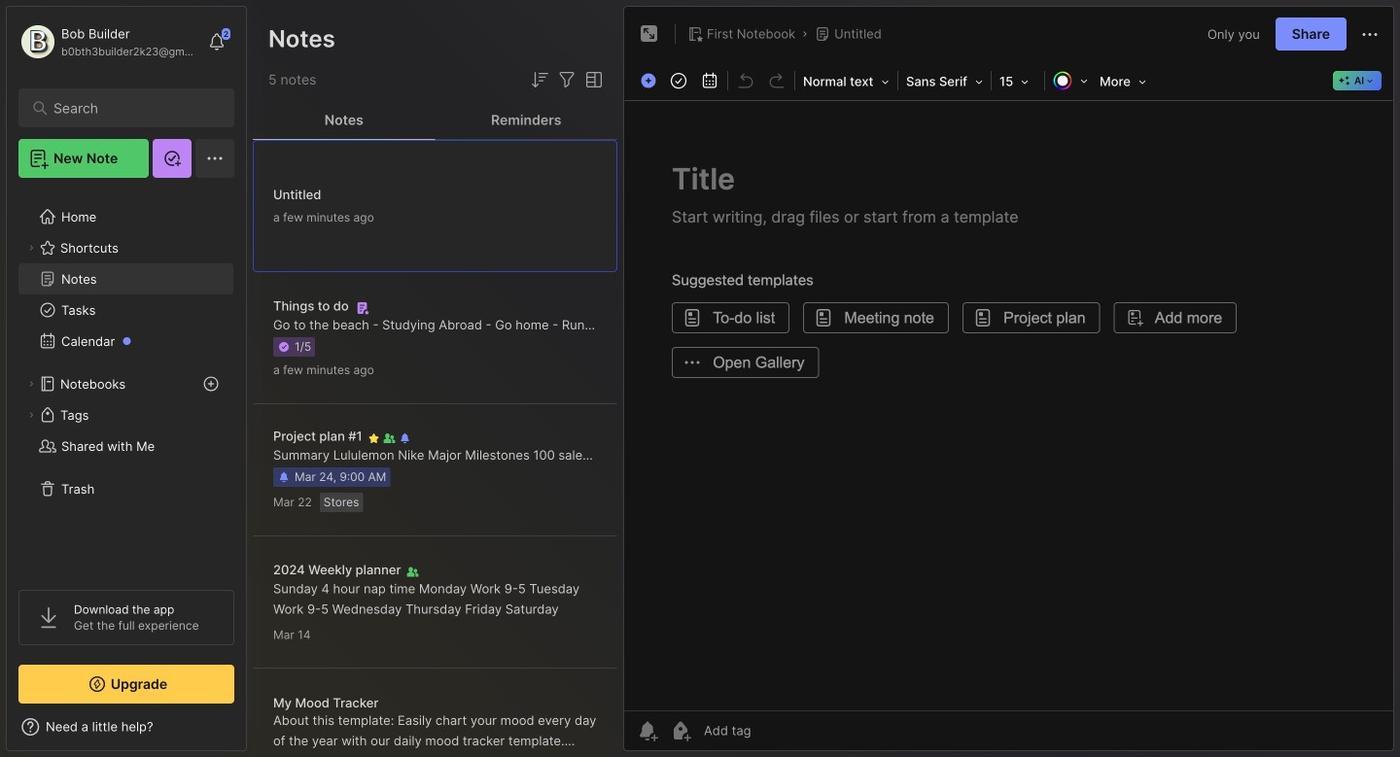 Task type: locate. For each thing, give the bounding box(es) containing it.
Search text field
[[53, 99, 209, 118]]

View options field
[[579, 68, 606, 91]]

WHAT'S NEW field
[[7, 712, 246, 743]]

None search field
[[53, 96, 209, 120]]

note window element
[[624, 6, 1395, 757]]

calendar event image
[[696, 67, 724, 94]]

Font color field
[[1048, 67, 1094, 94]]

tree
[[7, 190, 246, 573]]

task image
[[665, 67, 693, 94]]

expand tags image
[[25, 410, 37, 421]]

More actions field
[[1359, 22, 1382, 46]]

main element
[[0, 0, 253, 758]]

Font family field
[[901, 68, 989, 95]]

Sort options field
[[528, 68, 552, 91]]

Add filters field
[[555, 68, 579, 91]]

tab list
[[253, 101, 618, 140]]

Heading level field
[[798, 68, 896, 95]]

more actions image
[[1359, 23, 1382, 46]]

Account field
[[18, 22, 198, 61]]



Task type: describe. For each thing, give the bounding box(es) containing it.
Add tag field
[[702, 723, 848, 740]]

add tag image
[[669, 720, 693, 743]]

Note Editor text field
[[624, 100, 1394, 711]]

tree inside 'main' element
[[7, 190, 246, 573]]

add a reminder image
[[636, 720, 659, 743]]

none search field inside 'main' element
[[53, 96, 209, 120]]

add filters image
[[555, 68, 579, 91]]

Font size field
[[994, 68, 1043, 95]]

expand notebooks image
[[25, 378, 37, 390]]

More field
[[1094, 68, 1153, 95]]

click to collapse image
[[246, 722, 260, 745]]

expand note image
[[638, 22, 661, 46]]

Insert field
[[636, 68, 663, 93]]



Task type: vqa. For each thing, say whether or not it's contained in the screenshot.
the leftmost the More actions field
no



